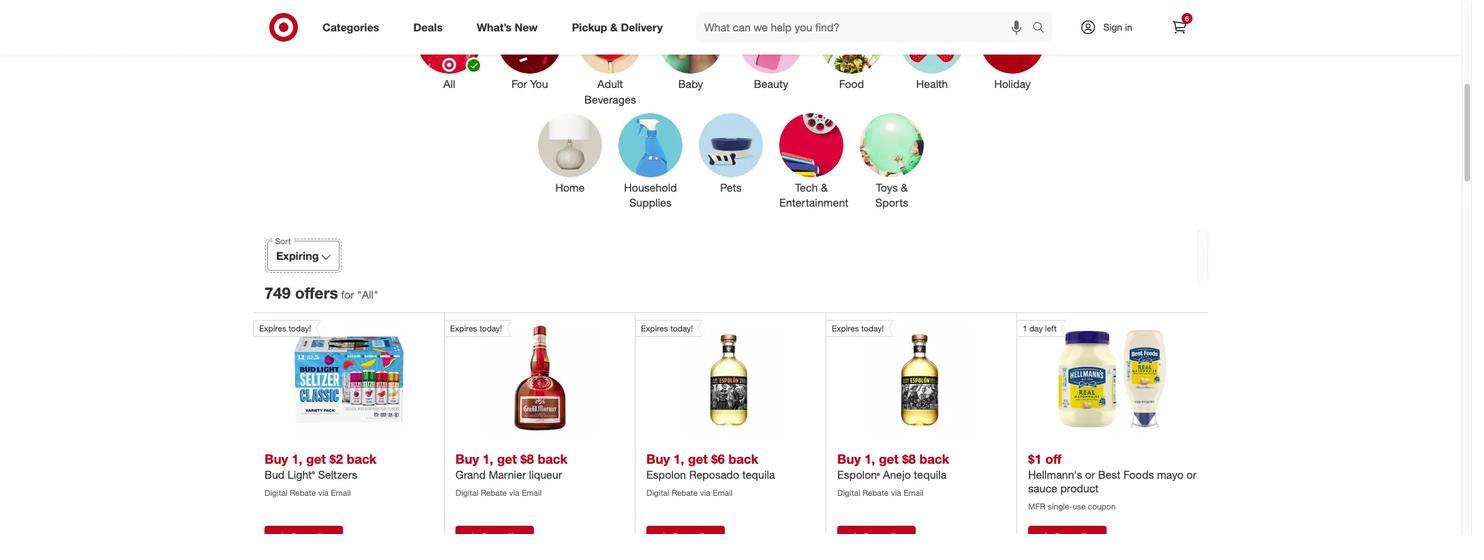 Task type: vqa. For each thing, say whether or not it's contained in the screenshot.


Task type: locate. For each thing, give the bounding box(es) containing it.
1 buy from the left
[[265, 451, 288, 467]]

0 vertical spatial all
[[444, 77, 455, 91]]

1 rebate from the left
[[290, 488, 316, 498]]

for
[[512, 77, 527, 91]]

digital inside 'buy 1, get $6 back espolon reposado tequila digital rebate via email'
[[647, 488, 670, 498]]

digital for espolon®
[[838, 488, 860, 498]]

0 horizontal spatial $8
[[521, 451, 534, 467]]

via down marnier
[[509, 488, 520, 498]]

via inside 'buy 1, get $6 back espolon reposado tequila digital rebate via email'
[[700, 488, 711, 498]]

expires today! button for marnier
[[444, 320, 595, 435]]

expires for grand marnier liqueur
[[450, 323, 477, 334]]

2 get from the left
[[497, 451, 517, 467]]

&
[[610, 20, 618, 34], [821, 180, 828, 194], [901, 180, 908, 194]]

1 horizontal spatial or
[[1187, 468, 1197, 482]]

4 via from the left
[[891, 488, 902, 498]]

4 today! from the left
[[862, 323, 884, 334]]

1 expires today! button from the left
[[253, 320, 404, 435]]

3 via from the left
[[700, 488, 711, 498]]

search
[[1027, 22, 1059, 35]]

digital down 'grand'
[[456, 488, 479, 498]]

for
[[341, 288, 354, 302]]

1, for espolon®
[[865, 451, 876, 467]]

via down "reposado"
[[700, 488, 711, 498]]

1, inside buy 1, get $8 back grand marnier liqueur digital rebate via email
[[483, 451, 494, 467]]

back inside 'buy 1, get $6 back espolon reposado tequila digital rebate via email'
[[729, 451, 759, 467]]

email down seltzers
[[331, 488, 351, 498]]

3 rebate from the left
[[672, 488, 698, 498]]

3 expires today! button from the left
[[635, 320, 786, 435]]

adult
[[598, 77, 623, 91]]

0 horizontal spatial &
[[610, 20, 618, 34]]

2 digital from the left
[[456, 488, 479, 498]]

buy 1, get $8 back grand marnier liqueur digital rebate via email
[[456, 451, 568, 498]]

via down seltzers
[[318, 488, 329, 498]]

expires today! for grand
[[450, 323, 502, 334]]

1 digital from the left
[[265, 488, 288, 498]]

tequila inside 'buy 1, get $6 back espolon reposado tequila digital rebate via email'
[[743, 468, 775, 482]]

2 rebate from the left
[[481, 488, 507, 498]]

1, inside buy 1, get $8 back espolon® anejo tequila digital rebate via email
[[865, 451, 876, 467]]

2 back from the left
[[538, 451, 568, 467]]

back inside buy 1, get $8 back espolon® anejo tequila digital rebate via email
[[920, 451, 950, 467]]

toys & sports
[[876, 180, 909, 210]]

4 expires from the left
[[832, 323, 859, 334]]

get left $6
[[688, 451, 708, 467]]

coupon
[[1088, 501, 1116, 512]]

email inside "buy 1, get $2 back bud light® seltzers digital rebate via email"
[[331, 488, 351, 498]]

rebate for marnier
[[481, 488, 507, 498]]

digital inside "buy 1, get $2 back bud light® seltzers digital rebate via email"
[[265, 488, 288, 498]]

1, up light®
[[292, 451, 303, 467]]

$8 up the anejo
[[903, 451, 916, 467]]

mayo
[[1157, 468, 1184, 482]]

buy inside "buy 1, get $2 back bud light® seltzers digital rebate via email"
[[265, 451, 288, 467]]

for you button
[[498, 9, 562, 107]]

1 expires from the left
[[259, 323, 286, 334]]

0 horizontal spatial or
[[1086, 468, 1096, 482]]

2 via from the left
[[509, 488, 520, 498]]

2 tequila from the left
[[914, 468, 947, 482]]

digital inside buy 1, get $8 back grand marnier liqueur digital rebate via email
[[456, 488, 479, 498]]

1 via from the left
[[318, 488, 329, 498]]

today! for light®
[[289, 323, 311, 334]]

expires today! button for anejo
[[826, 320, 977, 435]]

3 expires from the left
[[641, 323, 668, 334]]

search button
[[1027, 12, 1059, 45]]

$8
[[521, 451, 534, 467], [903, 451, 916, 467]]

1 email from the left
[[331, 488, 351, 498]]

via inside "buy 1, get $2 back bud light® seltzers digital rebate via email"
[[318, 488, 329, 498]]

4 1, from the left
[[865, 451, 876, 467]]

1 vertical spatial all
[[362, 288, 374, 302]]

buy inside buy 1, get $8 back grand marnier liqueur digital rebate via email
[[456, 451, 479, 467]]

4 get from the left
[[879, 451, 899, 467]]

get inside buy 1, get $8 back grand marnier liqueur digital rebate via email
[[497, 451, 517, 467]]

pets
[[720, 180, 742, 194]]

1, up 'grand'
[[483, 451, 494, 467]]

tequila inside buy 1, get $8 back espolon® anejo tequila digital rebate via email
[[914, 468, 947, 482]]

expiring
[[276, 249, 319, 263]]

3 expires today! from the left
[[641, 323, 693, 334]]

sauce
[[1029, 482, 1058, 495]]

3 digital from the left
[[647, 488, 670, 498]]

$8 inside buy 1, get $8 back espolon® anejo tequila digital rebate via email
[[903, 451, 916, 467]]

2 email from the left
[[522, 488, 542, 498]]

get inside "buy 1, get $2 back bud light® seltzers digital rebate via email"
[[306, 451, 326, 467]]

1 back from the left
[[347, 451, 377, 467]]

2 horizontal spatial &
[[901, 180, 908, 194]]

buy up 'grand'
[[456, 451, 479, 467]]

baby button
[[659, 9, 723, 107]]

& right pickup
[[610, 20, 618, 34]]

email down liqueur
[[522, 488, 542, 498]]

buy up espolon®
[[838, 451, 861, 467]]

buy 1, get $6 back espolon reposado tequila digital rebate via email
[[647, 451, 775, 498]]

1 or from the left
[[1086, 468, 1096, 482]]

$8 for marnier
[[521, 451, 534, 467]]

4 back from the left
[[920, 451, 950, 467]]

0 horizontal spatial "
[[357, 288, 362, 302]]

1 horizontal spatial &
[[821, 180, 828, 194]]

1 " from the left
[[357, 288, 362, 302]]

or right mayo
[[1187, 468, 1197, 482]]

foods
[[1124, 468, 1154, 482]]

2 today! from the left
[[480, 323, 502, 334]]

today! for marnier
[[480, 323, 502, 334]]

3 back from the left
[[729, 451, 759, 467]]

digital down espolon
[[647, 488, 670, 498]]

tequila right "reposado"
[[743, 468, 775, 482]]

3 buy from the left
[[647, 451, 670, 467]]

rebate inside buy 1, get $8 back grand marnier liqueur digital rebate via email
[[481, 488, 507, 498]]

get up the anejo
[[879, 451, 899, 467]]

& right tech
[[821, 180, 828, 194]]

rebate down espolon®
[[863, 488, 889, 498]]

get inside 'buy 1, get $6 back espolon reposado tequila digital rebate via email'
[[688, 451, 708, 467]]

4 rebate from the left
[[863, 488, 889, 498]]

4 buy from the left
[[838, 451, 861, 467]]

3 1, from the left
[[674, 451, 685, 467]]

2 buy from the left
[[456, 451, 479, 467]]

via inside buy 1, get $8 back grand marnier liqueur digital rebate via email
[[509, 488, 520, 498]]

light®
[[288, 468, 315, 482]]

rebate down light®
[[290, 488, 316, 498]]

or
[[1086, 468, 1096, 482], [1187, 468, 1197, 482]]

buy up espolon
[[647, 451, 670, 467]]

household supplies button
[[619, 113, 683, 211]]

back inside buy 1, get $8 back grand marnier liqueur digital rebate via email
[[538, 451, 568, 467]]

1 expires today! from the left
[[259, 323, 311, 334]]

get for light®
[[306, 451, 326, 467]]

& inside toys & sports
[[901, 180, 908, 194]]

food button
[[820, 9, 884, 107]]

baby
[[678, 77, 703, 91]]

buy inside buy 1, get $8 back espolon® anejo tequila digital rebate via email
[[838, 451, 861, 467]]

1 get from the left
[[306, 451, 326, 467]]

home
[[556, 180, 585, 194]]

2 $8 from the left
[[903, 451, 916, 467]]

digital
[[265, 488, 288, 498], [456, 488, 479, 498], [647, 488, 670, 498], [838, 488, 860, 498]]

food
[[839, 77, 864, 91]]

via for anejo
[[891, 488, 902, 498]]

3 today! from the left
[[671, 323, 693, 334]]

$8 inside buy 1, get $8 back grand marnier liqueur digital rebate via email
[[521, 451, 534, 467]]

2 or from the left
[[1187, 468, 1197, 482]]

rebate down marnier
[[481, 488, 507, 498]]

1 horizontal spatial $8
[[903, 451, 916, 467]]

2 1, from the left
[[483, 451, 494, 467]]

left
[[1045, 323, 1057, 334]]

1, inside 'buy 1, get $6 back espolon reposado tequila digital rebate via email'
[[674, 451, 685, 467]]

espolon®
[[838, 468, 880, 482]]

4 digital from the left
[[838, 488, 860, 498]]

expires today! button for reposado
[[635, 320, 786, 435]]

get for marnier
[[497, 451, 517, 467]]

4 expires today! button from the left
[[826, 320, 977, 435]]

1, up espolon
[[674, 451, 685, 467]]

1 horizontal spatial all
[[444, 77, 455, 91]]

all inside the 749 offer s for " all "
[[362, 288, 374, 302]]

1 $8 from the left
[[521, 451, 534, 467]]

email down "reposado"
[[713, 488, 733, 498]]

digital inside buy 1, get $8 back espolon® anejo tequila digital rebate via email
[[838, 488, 860, 498]]

0 horizontal spatial all
[[362, 288, 374, 302]]

all
[[444, 77, 455, 91], [362, 288, 374, 302]]

what's new
[[477, 20, 538, 34]]

get
[[306, 451, 326, 467], [497, 451, 517, 467], [688, 451, 708, 467], [879, 451, 899, 467]]

tech & entertainment
[[780, 180, 849, 210]]

email inside buy 1, get $8 back espolon® anejo tequila digital rebate via email
[[904, 488, 924, 498]]

email inside buy 1, get $8 back grand marnier liqueur digital rebate via email
[[522, 488, 542, 498]]

1 1, from the left
[[292, 451, 303, 467]]

3 get from the left
[[688, 451, 708, 467]]

back inside "buy 1, get $2 back bud light® seltzers digital rebate via email"
[[347, 451, 377, 467]]

1 tequila from the left
[[743, 468, 775, 482]]

4 expires today! from the left
[[832, 323, 884, 334]]

$8 up liqueur
[[521, 451, 534, 467]]

rebate for light®
[[290, 488, 316, 498]]

0 horizontal spatial tequila
[[743, 468, 775, 482]]

get up marnier
[[497, 451, 517, 467]]

rebate inside buy 1, get $8 back espolon® anejo tequila digital rebate via email
[[863, 488, 889, 498]]

email down the anejo
[[904, 488, 924, 498]]

day
[[1030, 323, 1043, 334]]

digital down espolon®
[[838, 488, 860, 498]]

or left best
[[1086, 468, 1096, 482]]

supplies
[[630, 196, 672, 210]]

1, inside "buy 1, get $2 back bud light® seltzers digital rebate via email"
[[292, 451, 303, 467]]

1 day left button
[[1017, 320, 1168, 435]]

2 expires today! button from the left
[[444, 320, 595, 435]]

digital for espolon
[[647, 488, 670, 498]]

all down deals link
[[444, 77, 455, 91]]

entertainment
[[780, 196, 849, 210]]

2 expires today! from the left
[[450, 323, 502, 334]]

email
[[331, 488, 351, 498], [522, 488, 542, 498], [713, 488, 733, 498], [904, 488, 924, 498]]

via for marnier
[[509, 488, 520, 498]]

1 horizontal spatial tequila
[[914, 468, 947, 482]]

categories
[[323, 20, 379, 34]]

back
[[347, 451, 377, 467], [538, 451, 568, 467], [729, 451, 759, 467], [920, 451, 950, 467]]

holiday
[[995, 77, 1031, 91]]

6 link
[[1165, 12, 1195, 42]]

get inside buy 1, get $8 back espolon® anejo tequila digital rebate via email
[[879, 451, 899, 467]]

seltzers
[[318, 468, 357, 482]]

buy for espolon
[[647, 451, 670, 467]]

today! for anejo
[[862, 323, 884, 334]]

rebate down espolon
[[672, 488, 698, 498]]

email for anejo
[[904, 488, 924, 498]]

rebate inside 'buy 1, get $6 back espolon reposado tequila digital rebate via email'
[[672, 488, 698, 498]]

expires for bud light® seltzers
[[259, 323, 286, 334]]

via inside buy 1, get $8 back espolon® anejo tequila digital rebate via email
[[891, 488, 902, 498]]

household
[[624, 180, 677, 194]]

deals
[[413, 20, 443, 34]]

"
[[357, 288, 362, 302], [374, 288, 379, 302]]

rebate inside "buy 1, get $2 back bud light® seltzers digital rebate via email"
[[290, 488, 316, 498]]

all right the "for"
[[362, 288, 374, 302]]

$8 for anejo
[[903, 451, 916, 467]]

tequila
[[743, 468, 775, 482], [914, 468, 947, 482]]

3 email from the left
[[713, 488, 733, 498]]

liqueur
[[529, 468, 562, 482]]

email for marnier
[[522, 488, 542, 498]]

digital down bud
[[265, 488, 288, 498]]

expires today! button
[[253, 320, 404, 435], [444, 320, 595, 435], [635, 320, 786, 435], [826, 320, 977, 435]]

tech
[[795, 180, 818, 194]]

digital for grand
[[456, 488, 479, 498]]

buy
[[265, 451, 288, 467], [456, 451, 479, 467], [647, 451, 670, 467], [838, 451, 861, 467]]

adult beverages
[[585, 77, 636, 106]]

1 today! from the left
[[289, 323, 311, 334]]

1 horizontal spatial "
[[374, 288, 379, 302]]

rebate
[[290, 488, 316, 498], [481, 488, 507, 498], [672, 488, 698, 498], [863, 488, 889, 498]]

get for anejo
[[879, 451, 899, 467]]

1, for espolon
[[674, 451, 685, 467]]

household supplies
[[624, 180, 677, 210]]

email for light®
[[331, 488, 351, 498]]

& inside tech & entertainment
[[821, 180, 828, 194]]

via down the anejo
[[891, 488, 902, 498]]

tequila right the anejo
[[914, 468, 947, 482]]

2 expires from the left
[[450, 323, 477, 334]]

& right toys
[[901, 180, 908, 194]]

1 day left
[[1023, 323, 1057, 334]]

email inside 'buy 1, get $6 back espolon reposado tequila digital rebate via email'
[[713, 488, 733, 498]]

1,
[[292, 451, 303, 467], [483, 451, 494, 467], [674, 451, 685, 467], [865, 451, 876, 467]]

buy inside 'buy 1, get $6 back espolon reposado tequila digital rebate via email'
[[647, 451, 670, 467]]

4 email from the left
[[904, 488, 924, 498]]

get left $2
[[306, 451, 326, 467]]

1, up espolon®
[[865, 451, 876, 467]]

buy up bud
[[265, 451, 288, 467]]



Task type: describe. For each thing, give the bounding box(es) containing it.
1, for bud
[[292, 451, 303, 467]]

pets button
[[699, 113, 763, 211]]

sports
[[876, 196, 909, 210]]

today! for reposado
[[671, 323, 693, 334]]

back for bud light® seltzers
[[347, 451, 377, 467]]

& for tech
[[821, 180, 828, 194]]

toys
[[876, 180, 898, 194]]

marnier
[[489, 468, 526, 482]]

tequila for buy 1, get $8 back
[[914, 468, 947, 482]]

email for reposado
[[713, 488, 733, 498]]

expires today! for bud
[[259, 323, 311, 334]]

delivery
[[621, 20, 663, 34]]

pickup & delivery link
[[560, 12, 680, 42]]

expires today! button for light®
[[253, 320, 404, 435]]

749 offer s for " all "
[[265, 283, 379, 302]]

via for light®
[[318, 488, 329, 498]]

1, for grand
[[483, 451, 494, 467]]

sign in link
[[1069, 12, 1154, 42]]

what's
[[477, 20, 512, 34]]

best
[[1099, 468, 1121, 482]]

hellmann's
[[1029, 468, 1083, 482]]

back for espolon reposado tequila
[[729, 451, 759, 467]]

back for espolon® anejo tequila
[[920, 451, 950, 467]]

expiring button
[[267, 241, 340, 271]]

espolon
[[647, 468, 686, 482]]

product
[[1061, 482, 1099, 495]]

1
[[1023, 323, 1028, 334]]

tequila for buy 1, get $6 back
[[743, 468, 775, 482]]

use
[[1073, 501, 1086, 512]]

pickup & delivery
[[572, 20, 663, 34]]

in
[[1125, 21, 1133, 33]]

via for reposado
[[700, 488, 711, 498]]

rebate for reposado
[[672, 488, 698, 498]]

get for reposado
[[688, 451, 708, 467]]

single-
[[1048, 501, 1073, 512]]

what's new link
[[465, 12, 555, 42]]

back for grand marnier liqueur
[[538, 451, 568, 467]]

deals link
[[402, 12, 460, 42]]

buy for bud
[[265, 451, 288, 467]]

$1 off hellmann's or best foods mayo or sauce product mfr single-use coupon
[[1029, 451, 1197, 512]]

expires for espolon reposado tequila
[[641, 323, 668, 334]]

off
[[1046, 451, 1062, 467]]

grand
[[456, 468, 486, 482]]

$1
[[1029, 451, 1042, 467]]

expires today! for espolon®
[[832, 323, 884, 334]]

6
[[1186, 14, 1189, 23]]

rebate for anejo
[[863, 488, 889, 498]]

tech & entertainment button
[[780, 113, 849, 211]]

sign
[[1104, 21, 1123, 33]]

buy for grand
[[456, 451, 479, 467]]

adult beverages button
[[578, 9, 643, 107]]

buy for espolon®
[[838, 451, 861, 467]]

toys & sports button
[[860, 113, 924, 211]]

new
[[515, 20, 538, 34]]

& for toys
[[901, 180, 908, 194]]

beauty
[[754, 77, 789, 91]]

2 " from the left
[[374, 288, 379, 302]]

all button
[[417, 9, 482, 107]]

749
[[265, 283, 291, 302]]

home button
[[538, 113, 602, 211]]

digital for bud
[[265, 488, 288, 498]]

offer
[[295, 283, 330, 302]]

health
[[917, 77, 948, 91]]

$2
[[330, 451, 343, 467]]

beverages
[[585, 93, 636, 106]]

mfr
[[1029, 501, 1046, 512]]

What can we help you find? suggestions appear below search field
[[696, 12, 1036, 42]]

anejo
[[883, 468, 911, 482]]

pickup
[[572, 20, 607, 34]]

reposado
[[689, 468, 740, 482]]

all inside button
[[444, 77, 455, 91]]

you
[[530, 77, 548, 91]]

buy 1, get $2 back bud light® seltzers digital rebate via email
[[265, 451, 377, 498]]

bud
[[265, 468, 285, 482]]

expires today! for espolon
[[641, 323, 693, 334]]

beauty button
[[739, 9, 804, 107]]

categories link
[[311, 12, 396, 42]]

sign in
[[1104, 21, 1133, 33]]

holiday button
[[981, 9, 1045, 107]]

expires for espolon® anejo tequila
[[832, 323, 859, 334]]

buy 1, get $8 back espolon® anejo tequila digital rebate via email
[[838, 451, 950, 498]]

$6
[[712, 451, 725, 467]]

& for pickup
[[610, 20, 618, 34]]

health button
[[900, 9, 964, 107]]

for you
[[512, 77, 548, 91]]

s
[[330, 283, 338, 302]]



